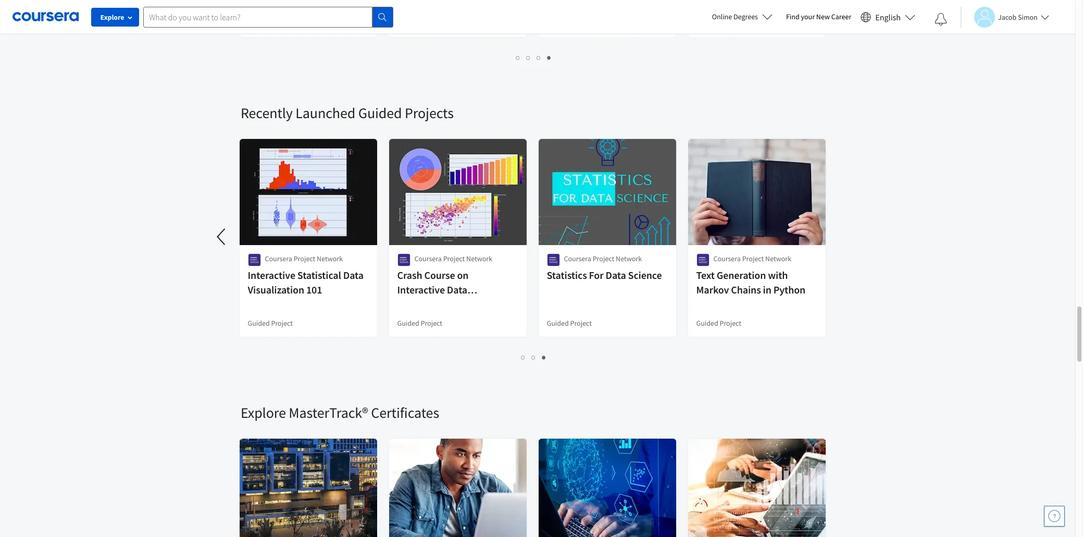 Task type: vqa. For each thing, say whether or not it's contained in the screenshot.
Bob Builder
no



Task type: describe. For each thing, give the bounding box(es) containing it.
your
[[801, 12, 815, 21]]

3 button for bottommost 1 button
[[539, 352, 549, 364]]

guided for crash course on interactive data visualization with plotly
[[398, 319, 420, 328]]

certificado en introducción a la ciencia de datos mastertrack® mastertrack® certificate mastertrack by pontificia universidad católica de chile, image
[[688, 439, 826, 538]]

markov
[[697, 283, 729, 296]]

guided project for text generation with markov chains in python
[[697, 319, 742, 328]]

statistical
[[298, 269, 341, 282]]

previous slide image
[[209, 225, 234, 250]]

english
[[875, 12, 901, 22]]

0 vertical spatial 2
[[526, 53, 531, 63]]

crash course on interactive data visualization with plotly
[[398, 269, 504, 311]]

find your new career link
[[781, 10, 857, 23]]

project up statistical
[[294, 254, 316, 264]]

data for for
[[606, 269, 626, 282]]

0 vertical spatial 3
[[537, 53, 541, 63]]

0 vertical spatial 1 button
[[513, 52, 523, 64]]

explore button
[[91, 8, 139, 27]]

4
[[547, 53, 551, 63]]

online degrees
[[712, 12, 758, 21]]

python
[[774, 283, 806, 296]]

generation
[[717, 269, 766, 282]]

visualization inside interactive statistical data visualization 101
[[248, 283, 305, 296]]

2 button for bottommost 1 button
[[529, 352, 539, 364]]

guided for interactive statistical data visualization 101
[[248, 319, 270, 328]]

1 vertical spatial 1 button
[[518, 352, 529, 364]]

coursera project network for statistical
[[265, 254, 343, 264]]

explore for explore mastertrack® certificates
[[241, 404, 286, 423]]

guided project for statistics for data science
[[547, 319, 592, 328]]

coursera project network image for text generation with markov chains in python
[[697, 254, 710, 267]]

course inside "crash course on interactive data visualization with plotly"
[[425, 269, 455, 282]]

certificado en modelos analíticos para la toma de decisiones de negocio mastertrack® certificate mastertrack by pontificia universidad católica de chile, image
[[539, 439, 677, 538]]

crash
[[398, 269, 423, 282]]

coursera for interactive
[[265, 254, 292, 264]]

2 button for 1 button to the top
[[523, 52, 534, 64]]

certificates
[[371, 404, 439, 423]]

project down "crash course on interactive data visualization with plotly"
[[421, 319, 443, 328]]

text
[[697, 269, 715, 282]]

with inside the text generation with markov chains in python
[[768, 269, 788, 282]]

network for generation
[[766, 254, 792, 264]]

project down statistics
[[570, 319, 592, 328]]

jacob simon
[[998, 12, 1038, 22]]

english button
[[857, 0, 920, 34]]

3 course link from the left
[[687, 0, 827, 38]]

recently launched guided projects
[[241, 104, 454, 122]]

What do you want to learn? text field
[[143, 7, 373, 27]]

data for statistical
[[343, 269, 364, 282]]

2 course link from the left
[[388, 0, 528, 38]]

project down interactive statistical data visualization 101
[[271, 319, 293, 328]]

guided project for interactive statistical data visualization 101
[[248, 319, 293, 328]]

science
[[628, 269, 662, 282]]

plotly
[[478, 298, 504, 311]]

chains
[[731, 283, 761, 296]]

recently launched guided projects carousel element
[[0, 72, 835, 373]]



Task type: locate. For each thing, give the bounding box(es) containing it.
analítica de datos: visualización, predicción y toma de decisiones programa de certificado mastertrack® mastertrack by universidad de los andes, image
[[240, 439, 378, 538]]

0 vertical spatial list
[[241, 52, 827, 64]]

1
[[516, 53, 520, 63], [521, 353, 525, 363]]

1 horizontal spatial 3
[[542, 353, 546, 363]]

in
[[763, 283, 772, 296]]

with up in
[[768, 269, 788, 282]]

network up in
[[766, 254, 792, 264]]

1 inside recently launched guided projects carousel element
[[521, 353, 525, 363]]

with left plotly
[[456, 298, 476, 311]]

data inside interactive statistical data visualization 101
[[343, 269, 364, 282]]

statistics for data science
[[547, 269, 662, 282]]

data right statistical
[[343, 269, 364, 282]]

1 list from the top
[[241, 52, 827, 64]]

2 button inside recently launched guided projects carousel element
[[529, 352, 539, 364]]

1 horizontal spatial explore
[[241, 404, 286, 423]]

network for course
[[467, 254, 493, 264]]

0 vertical spatial 3 button
[[534, 52, 544, 64]]

1 guided project from the left
[[248, 319, 293, 328]]

4 coursera from the left
[[714, 254, 741, 264]]

jacob
[[998, 12, 1017, 22]]

2 horizontal spatial coursera project network image
[[697, 254, 710, 267]]

online
[[712, 12, 732, 21]]

online degrees button
[[704, 5, 781, 28]]

network for for
[[616, 254, 642, 264]]

coursera for text
[[714, 254, 741, 264]]

4 guided project from the left
[[697, 319, 742, 328]]

interactive inside interactive statistical data visualization 101
[[248, 269, 296, 282]]

coursera for crash
[[415, 254, 442, 264]]

visualization down crash
[[398, 298, 454, 311]]

2 coursera from the left
[[415, 254, 442, 264]]

project up on
[[443, 254, 465, 264]]

1 vertical spatial 2 button
[[529, 352, 539, 364]]

project up 'statistics for data science'
[[593, 254, 615, 264]]

data right for
[[606, 269, 626, 282]]

chevron down image
[[40, 16, 47, 23]]

coursera project network up statistical
[[265, 254, 343, 264]]

1 coursera from the left
[[265, 254, 292, 264]]

network up on
[[467, 254, 493, 264]]

list
[[241, 52, 827, 64], [241, 352, 827, 364]]

launched
[[296, 104, 355, 122]]

None search field
[[143, 7, 393, 27]]

2 coursera project network image from the left
[[398, 254, 411, 267]]

visualization left 101
[[248, 283, 305, 296]]

coursera project network for generation
[[714, 254, 792, 264]]

network for statistical
[[317, 254, 343, 264]]

coursera project network image
[[547, 254, 560, 267]]

1 vertical spatial 1
[[521, 353, 525, 363]]

on
[[457, 269, 469, 282]]

coursera up statistics
[[564, 254, 592, 264]]

course
[[248, 19, 269, 28], [398, 19, 419, 28], [697, 19, 718, 28], [425, 269, 455, 282]]

0 horizontal spatial visualization
[[248, 283, 305, 296]]

2 horizontal spatial data
[[606, 269, 626, 282]]

1 horizontal spatial 2
[[532, 353, 536, 363]]

2 button
[[523, 52, 534, 64], [529, 352, 539, 364]]

find your new career
[[786, 12, 851, 21]]

explore for explore
[[100, 13, 124, 22]]

0 horizontal spatial with
[[456, 298, 476, 311]]

2 coursera project network from the left
[[415, 254, 493, 264]]

for
[[589, 269, 604, 282]]

ai and machine learning mastertrack® certificate mastertrack by arizona state university, image
[[389, 439, 527, 538]]

explore inside dropdown button
[[100, 13, 124, 22]]

3 button for 1 button to the top
[[534, 52, 544, 64]]

project down chains
[[720, 319, 742, 328]]

coursera up generation
[[714, 254, 741, 264]]

coursera project network image for crash course on interactive data visualization with plotly
[[398, 254, 411, 267]]

0 vertical spatial explore
[[100, 13, 124, 22]]

interactive down crash
[[398, 283, 445, 296]]

0 horizontal spatial 3
[[537, 53, 541, 63]]

explore mastertrack® certificates
[[241, 404, 439, 423]]

2 inside recently launched guided projects carousel element
[[532, 353, 536, 363]]

guided project
[[248, 319, 293, 328], [398, 319, 443, 328], [547, 319, 592, 328], [697, 319, 742, 328]]

1 coursera project network from the left
[[265, 254, 343, 264]]

1 for 1 button to the top's 2 button
[[516, 53, 520, 63]]

project up generation
[[743, 254, 764, 264]]

coursera project network up 'statistics for data science'
[[564, 254, 642, 264]]

0 vertical spatial with
[[768, 269, 788, 282]]

1 vertical spatial interactive
[[398, 283, 445, 296]]

guided for text generation with markov chains in python
[[697, 319, 719, 328]]

2
[[526, 53, 531, 63], [532, 353, 536, 363]]

coursera project network for course
[[415, 254, 493, 264]]

coursera
[[265, 254, 292, 264], [415, 254, 442, 264], [564, 254, 592, 264], [714, 254, 741, 264]]

0 horizontal spatial coursera project network image
[[248, 254, 261, 267]]

3
[[537, 53, 541, 63], [542, 353, 546, 363]]

3 inside recently launched guided projects carousel element
[[542, 353, 546, 363]]

1 horizontal spatial visualization
[[398, 298, 454, 311]]

1 button
[[513, 52, 523, 64], [518, 352, 529, 364]]

1 vertical spatial visualization
[[398, 298, 454, 311]]

coursera project network up on
[[415, 254, 493, 264]]

interactive
[[248, 269, 296, 282], [398, 283, 445, 296]]

2 horizontal spatial course link
[[687, 0, 827, 38]]

0 vertical spatial interactive
[[248, 269, 296, 282]]

1 horizontal spatial 1
[[521, 353, 525, 363]]

simon
[[1018, 12, 1038, 22]]

2 list from the top
[[241, 352, 827, 364]]

0 horizontal spatial explore
[[100, 13, 124, 22]]

1 vertical spatial 2
[[532, 353, 536, 363]]

project
[[294, 254, 316, 264], [443, 254, 465, 264], [593, 254, 615, 264], [743, 254, 764, 264], [271, 319, 293, 328], [421, 319, 443, 328], [570, 319, 592, 328], [720, 319, 742, 328]]

show notifications image
[[935, 13, 947, 26]]

4 button
[[544, 52, 555, 64]]

2 guided project from the left
[[398, 319, 443, 328]]

1 course link from the left
[[239, 0, 378, 38]]

jacob simon button
[[961, 7, 1049, 27]]

statistics
[[547, 269, 587, 282]]

3 button
[[534, 52, 544, 64], [539, 352, 549, 364]]

coursera project network for for
[[564, 254, 642, 264]]

coursera project network image
[[248, 254, 261, 267], [398, 254, 411, 267], [697, 254, 710, 267]]

1 vertical spatial list
[[241, 352, 827, 364]]

coursera project network up generation
[[714, 254, 792, 264]]

0 horizontal spatial 1
[[516, 53, 520, 63]]

3 coursera project network from the left
[[564, 254, 642, 264]]

1 horizontal spatial course link
[[388, 0, 528, 38]]

3 network from the left
[[616, 254, 642, 264]]

1 vertical spatial explore
[[241, 404, 286, 423]]

text generation with markov chains in python
[[697, 269, 806, 296]]

course link
[[239, 0, 378, 38], [388, 0, 528, 38], [687, 0, 827, 38]]

0 vertical spatial 1
[[516, 53, 520, 63]]

coursera for statistics
[[564, 254, 592, 264]]

1 coursera project network image from the left
[[248, 254, 261, 267]]

coursera up interactive statistical data visualization 101
[[265, 254, 292, 264]]

recently
[[241, 104, 293, 122]]

coursera up crash
[[415, 254, 442, 264]]

1 for 2 button within recently launched guided projects carousel element
[[521, 353, 525, 363]]

1 horizontal spatial data
[[447, 283, 468, 296]]

list inside recently launched guided projects carousel element
[[241, 352, 827, 364]]

data down on
[[447, 283, 468, 296]]

0 horizontal spatial interactive
[[248, 269, 296, 282]]

with inside "crash course on interactive data visualization with plotly"
[[456, 298, 476, 311]]

interactive statistical data visualization 101
[[248, 269, 364, 296]]

help center image
[[1048, 511, 1061, 523]]

new
[[816, 12, 830, 21]]

101
[[307, 283, 322, 296]]

0 vertical spatial 2 button
[[523, 52, 534, 64]]

visualization
[[248, 283, 305, 296], [398, 298, 454, 311]]

4 coursera project network from the left
[[714, 254, 792, 264]]

3 coursera project network image from the left
[[697, 254, 710, 267]]

0 vertical spatial visualization
[[248, 283, 305, 296]]

network up science
[[616, 254, 642, 264]]

degrees
[[734, 12, 758, 21]]

0 horizontal spatial data
[[343, 269, 364, 282]]

0 horizontal spatial 2
[[526, 53, 531, 63]]

guided for statistics for data science
[[547, 319, 569, 328]]

explore
[[100, 13, 124, 22], [241, 404, 286, 423]]

1 vertical spatial with
[[456, 298, 476, 311]]

1 horizontal spatial coursera project network image
[[398, 254, 411, 267]]

1 vertical spatial 3 button
[[539, 352, 549, 364]]

4 network from the left
[[766, 254, 792, 264]]

interactive left statistical
[[248, 269, 296, 282]]

1 horizontal spatial interactive
[[398, 283, 445, 296]]

3 coursera from the left
[[564, 254, 592, 264]]

data
[[343, 269, 364, 282], [606, 269, 626, 282], [447, 283, 468, 296]]

explore mastertrack® certificates carousel element
[[235, 373, 835, 538]]

visualization inside "crash course on interactive data visualization with plotly"
[[398, 298, 454, 311]]

projects
[[405, 104, 454, 122]]

coursera project network
[[265, 254, 343, 264], [415, 254, 493, 264], [564, 254, 642, 264], [714, 254, 792, 264]]

1 network from the left
[[317, 254, 343, 264]]

0 horizontal spatial course link
[[239, 0, 378, 38]]

interactive inside "crash course on interactive data visualization with plotly"
[[398, 283, 445, 296]]

network
[[317, 254, 343, 264], [467, 254, 493, 264], [616, 254, 642, 264], [766, 254, 792, 264]]

find
[[786, 12, 800, 21]]

network up statistical
[[317, 254, 343, 264]]

guided
[[358, 104, 402, 122], [248, 319, 270, 328], [398, 319, 420, 328], [547, 319, 569, 328], [697, 319, 719, 328]]

career
[[831, 12, 851, 21]]

1 horizontal spatial with
[[768, 269, 788, 282]]

2 network from the left
[[467, 254, 493, 264]]

data inside "crash course on interactive data visualization with plotly"
[[447, 283, 468, 296]]

with
[[768, 269, 788, 282], [456, 298, 476, 311]]

guided project for crash course on interactive data visualization with plotly
[[398, 319, 443, 328]]

coursera project network image for interactive statistical data visualization 101
[[248, 254, 261, 267]]

coursera image
[[13, 8, 79, 25]]

1 vertical spatial 3
[[542, 353, 546, 363]]

mastertrack®
[[289, 404, 368, 423]]

3 guided project from the left
[[547, 319, 592, 328]]



